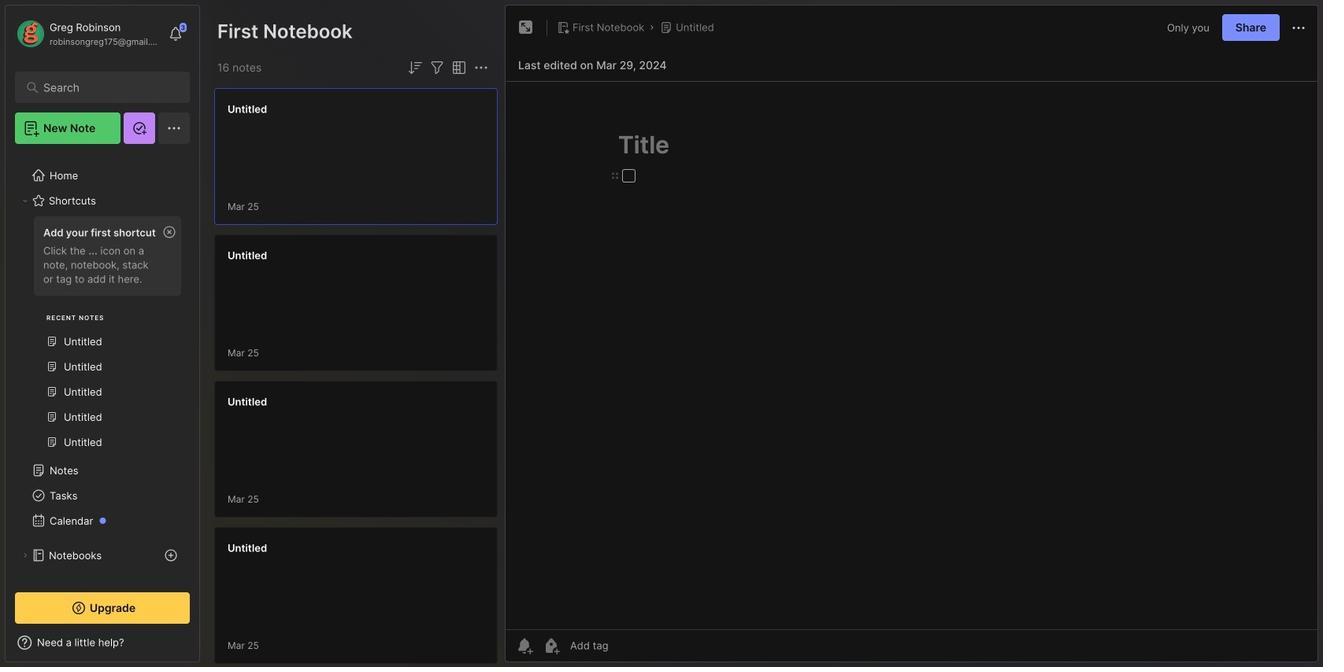 Task type: locate. For each thing, give the bounding box(es) containing it.
main element
[[0, 0, 205, 668]]

click to collapse image
[[199, 639, 211, 658]]

Search text field
[[43, 80, 169, 95]]

group
[[15, 212, 189, 465]]

note window element
[[505, 5, 1319, 667]]

None search field
[[43, 78, 169, 97]]

1 horizontal spatial more actions field
[[1289, 18, 1308, 37]]

none search field inside the main element
[[43, 78, 169, 97]]

Account field
[[15, 18, 161, 50]]

0 vertical spatial more actions field
[[1289, 18, 1308, 37]]

More actions field
[[1289, 18, 1308, 37], [472, 58, 491, 77]]

1 vertical spatial more actions field
[[472, 58, 491, 77]]

expand notebooks image
[[20, 551, 30, 561]]

Add tag field
[[569, 640, 687, 653]]

more actions field inside note window element
[[1289, 18, 1308, 37]]

more actions image
[[472, 58, 491, 77]]

tree
[[6, 154, 199, 654]]

Add filters field
[[428, 58, 447, 77]]



Task type: vqa. For each thing, say whether or not it's contained in the screenshot.
'Not now'
no



Task type: describe. For each thing, give the bounding box(es) containing it.
more actions image
[[1289, 19, 1308, 37]]

Note Editor text field
[[506, 81, 1318, 630]]

WHAT'S NEW field
[[6, 631, 199, 656]]

add filters image
[[428, 58, 447, 77]]

0 horizontal spatial more actions field
[[472, 58, 491, 77]]

add a reminder image
[[515, 637, 534, 656]]

group inside the main element
[[15, 212, 189, 465]]

View options field
[[447, 58, 469, 77]]

tree inside the main element
[[6, 154, 199, 654]]

add tag image
[[542, 637, 561, 656]]

expand note image
[[517, 18, 536, 37]]

Sort options field
[[406, 58, 425, 77]]



